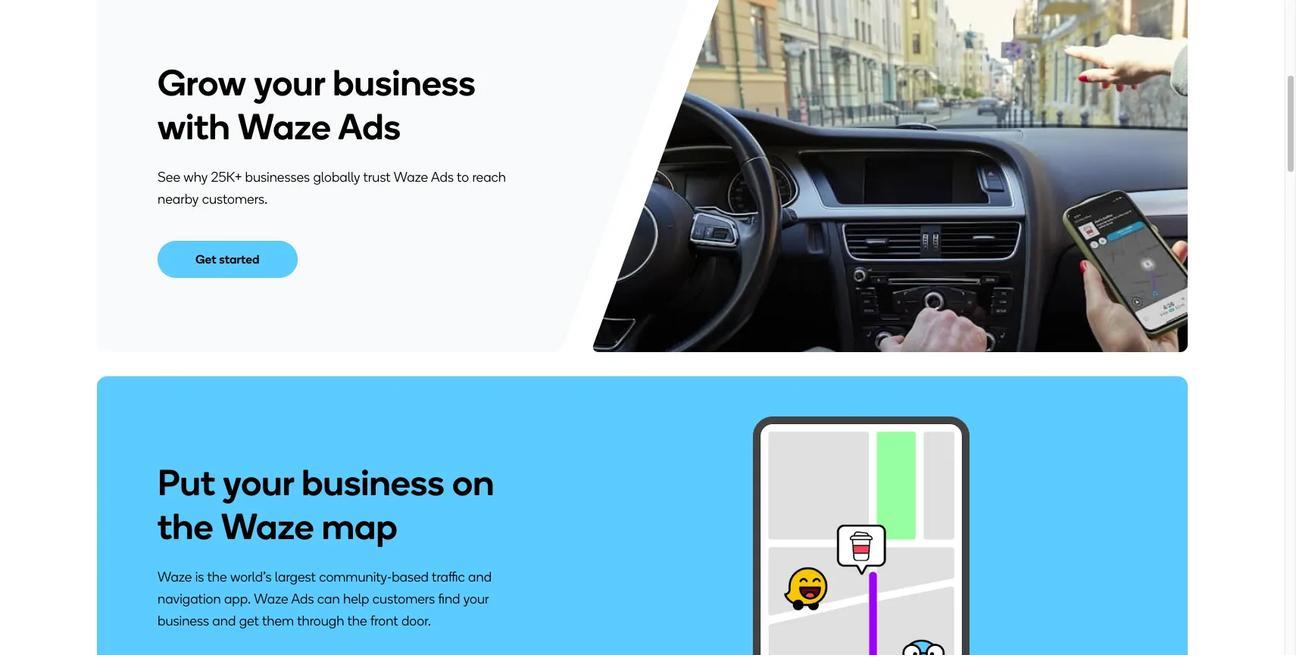 Task type: describe. For each thing, give the bounding box(es) containing it.
1 vertical spatial the
[[207, 569, 227, 585]]

help
[[343, 591, 369, 607]]

community-
[[319, 569, 392, 585]]

through
[[297, 613, 344, 629]]

to
[[457, 169, 469, 185]]

waze inside put your business on the waze map
[[221, 504, 314, 548]]

app.
[[224, 591, 251, 607]]

globally
[[313, 169, 360, 185]]

door.
[[402, 613, 431, 629]]

customers
[[373, 591, 435, 607]]

see
[[158, 169, 180, 185]]

businesses
[[245, 169, 310, 185]]

25k+
[[211, 169, 242, 185]]

1 vertical spatial and
[[212, 613, 236, 629]]

based
[[392, 569, 429, 585]]

navigation
[[158, 591, 221, 607]]

get
[[239, 613, 259, 629]]

reach
[[472, 169, 506, 185]]

waze up the them
[[254, 591, 288, 607]]

ads inside 'see why 25k+ businesses globally trust waze ads to reach nearby customers.'
[[431, 169, 454, 185]]

trust
[[363, 169, 391, 185]]

nearby
[[158, 191, 199, 207]]

waze inside 'see why 25k+ businesses globally trust waze ads to reach nearby customers.'
[[394, 169, 428, 185]]

traffic
[[432, 569, 465, 585]]

waze ad of a coffee shop on the waze map image
[[729, 417, 970, 656]]

is
[[195, 569, 204, 585]]

get started link
[[158, 241, 298, 278]]

see why 25k+ businesses globally trust waze ads to reach nearby customers.
[[158, 169, 506, 207]]

your for put
[[223, 460, 294, 504]]

your inside waze is the world's largest community-based traffic and navigation app. waze ads can help customers find your business and get them through the front door.
[[464, 591, 489, 607]]

map
[[322, 504, 398, 548]]



Task type: locate. For each thing, give the bounding box(es) containing it.
1 vertical spatial your
[[223, 460, 294, 504]]

the up is
[[158, 504, 213, 548]]

get
[[196, 252, 217, 266]]

ads inside grow your business with waze ads
[[338, 104, 401, 148]]

the down help
[[347, 613, 367, 629]]

the right is
[[207, 569, 227, 585]]

get started
[[196, 252, 260, 266]]

on
[[452, 460, 495, 504]]

and
[[468, 569, 492, 585], [212, 613, 236, 629]]

front
[[370, 613, 398, 629]]

ads down largest
[[291, 591, 314, 607]]

waze
[[238, 104, 331, 148], [394, 169, 428, 185], [221, 504, 314, 548], [158, 569, 192, 585], [254, 591, 288, 607]]

the
[[158, 504, 213, 548], [207, 569, 227, 585], [347, 613, 367, 629]]

0 vertical spatial ads
[[338, 104, 401, 148]]

your inside put your business on the waze map
[[223, 460, 294, 504]]

1 horizontal spatial and
[[468, 569, 492, 585]]

started
[[219, 252, 260, 266]]

your
[[254, 60, 325, 104], [223, 460, 294, 504], [464, 591, 489, 607]]

2 vertical spatial the
[[347, 613, 367, 629]]

why
[[184, 169, 208, 185]]

and left get
[[212, 613, 236, 629]]

business
[[333, 60, 476, 104], [302, 460, 445, 504], [158, 613, 209, 629]]

world's
[[230, 569, 272, 585]]

ads left to
[[431, 169, 454, 185]]

business for waze
[[302, 460, 445, 504]]

2 horizontal spatial ads
[[431, 169, 454, 185]]

them
[[262, 613, 294, 629]]

your for grow
[[254, 60, 325, 104]]

1 vertical spatial business
[[302, 460, 445, 504]]

waze up businesses at the top of page
[[238, 104, 331, 148]]

waze left is
[[158, 569, 192, 585]]

put your business on the waze map
[[158, 460, 495, 548]]

0 vertical spatial your
[[254, 60, 325, 104]]

0 vertical spatial business
[[333, 60, 476, 104]]

ads inside waze is the world's largest community-based traffic and navigation app. waze ads can help customers find your business and get them through the front door.
[[291, 591, 314, 607]]

0 horizontal spatial ads
[[291, 591, 314, 607]]

2 vertical spatial business
[[158, 613, 209, 629]]

business inside grow your business with waze ads
[[333, 60, 476, 104]]

0 vertical spatial the
[[158, 504, 213, 548]]

waze is the world's largest community-based traffic and navigation app. waze ads can help customers find your business and get them through the front door.
[[158, 569, 492, 629]]

largest
[[275, 569, 316, 585]]

ads
[[338, 104, 401, 148], [431, 169, 454, 185], [291, 591, 314, 607]]

2 vertical spatial ads
[[291, 591, 314, 607]]

waze up world's at the left
[[221, 504, 314, 548]]

1 vertical spatial ads
[[431, 169, 454, 185]]

0 vertical spatial and
[[468, 569, 492, 585]]

business inside put your business on the waze map
[[302, 460, 445, 504]]

the inside put your business on the waze map
[[158, 504, 213, 548]]

and right "traffic" at the bottom of page
[[468, 569, 492, 585]]

0 horizontal spatial and
[[212, 613, 236, 629]]

waze inside grow your business with waze ads
[[238, 104, 331, 148]]

1 horizontal spatial ads
[[338, 104, 401, 148]]

2 vertical spatial your
[[464, 591, 489, 607]]

ads up the trust
[[338, 104, 401, 148]]

grow your business with waze ads
[[158, 60, 476, 148]]

can
[[317, 591, 340, 607]]

business for ads
[[333, 60, 476, 104]]

waze right the trust
[[394, 169, 428, 185]]

business inside waze is the world's largest community-based traffic and navigation app. waze ads can help customers find your business and get them through the front door.
[[158, 613, 209, 629]]

with
[[158, 104, 230, 148]]

find
[[438, 591, 460, 607]]

your inside grow your business with waze ads
[[254, 60, 325, 104]]

put
[[158, 460, 215, 504]]

grow
[[158, 60, 246, 104]]

customers.
[[202, 191, 268, 207]]



Task type: vqa. For each thing, say whether or not it's contained in the screenshot.
1st ROAD from the top
no



